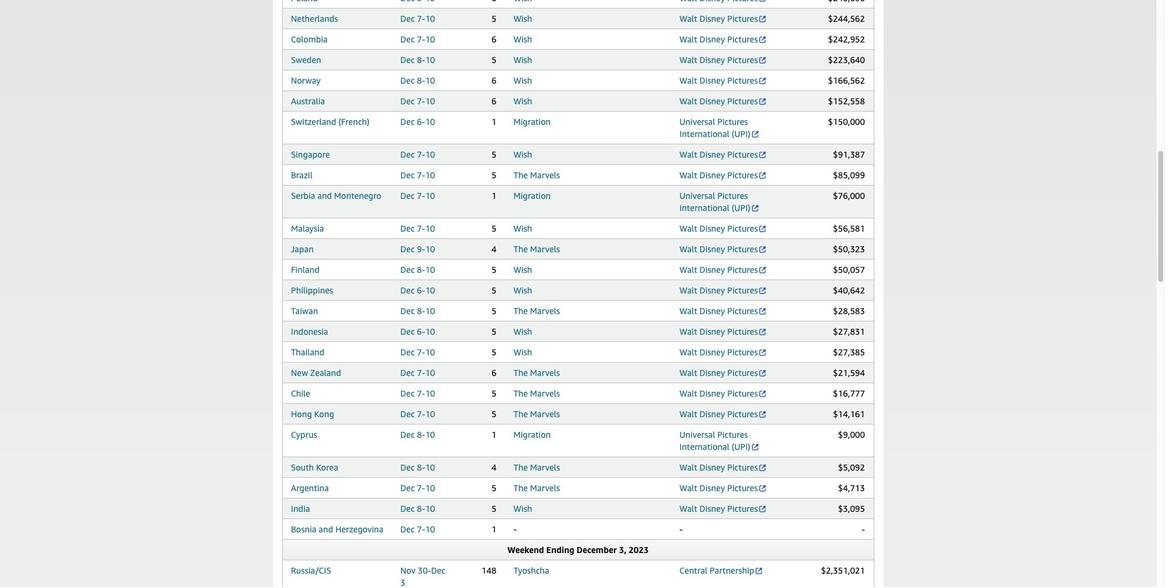 Task type: describe. For each thing, give the bounding box(es) containing it.
marvels for taiwan
[[530, 306, 560, 316]]

argentina
[[291, 483, 329, 494]]

marvels for south korea
[[530, 463, 560, 473]]

japan link
[[291, 244, 314, 254]]

pictures for $223,640
[[728, 55, 758, 65]]

south
[[291, 463, 314, 473]]

$244,562
[[829, 13, 866, 24]]

taiwan
[[291, 306, 318, 316]]

dec 6-10 link for indonesia
[[401, 327, 435, 337]]

2023
[[629, 545, 649, 556]]

wish link for colombia
[[514, 34, 533, 44]]

10 for thailand
[[425, 347, 435, 358]]

disney for $27,385
[[700, 347, 726, 358]]

wish for norway
[[514, 75, 533, 86]]

dec for south korea
[[401, 463, 415, 473]]

marvels for new zealand
[[530, 368, 560, 378]]

3 - from the left
[[862, 525, 866, 535]]

the for chile
[[514, 389, 528, 399]]

central partnership
[[680, 566, 755, 576]]

sweden
[[291, 55, 321, 65]]

zealand
[[311, 368, 341, 378]]

south korea link
[[291, 463, 338, 473]]

dec 6-10 for philippines
[[401, 285, 435, 296]]

dec 7-10 link for bosnia and herzegovina
[[401, 525, 435, 535]]

dec for bosnia and herzegovina
[[401, 525, 415, 535]]

walt disney pictures for $28,583
[[680, 306, 758, 316]]

the marvels link for brazil
[[514, 170, 560, 180]]

wish link for indonesia
[[514, 327, 533, 337]]

$242,952
[[829, 34, 866, 44]]

walt disney pictures for $21,594
[[680, 368, 758, 378]]

walt for $152,558
[[680, 96, 698, 106]]

south korea
[[291, 463, 338, 473]]

disney for $4,713
[[700, 483, 726, 494]]

dec 7-10 link for brazil
[[401, 170, 435, 180]]

7- for chile
[[417, 389, 425, 399]]

migration link for dec 7-10
[[514, 191, 551, 201]]

pictures for $50,057
[[728, 265, 758, 275]]

wish for australia
[[514, 96, 533, 106]]

kong
[[314, 409, 334, 420]]

walt disney pictures for $50,323
[[680, 244, 758, 254]]

walt disney pictures link for $27,831
[[680, 327, 768, 337]]

1 for cyprus
[[492, 430, 497, 440]]

malaysia link
[[291, 223, 324, 234]]

partnership
[[710, 566, 755, 576]]

$14,161
[[834, 409, 866, 420]]

dec for brazil
[[401, 170, 415, 180]]

$9,000
[[839, 430, 866, 440]]

5 for malaysia
[[492, 223, 497, 234]]

thailand link
[[291, 347, 325, 358]]

argentina link
[[291, 483, 329, 494]]

3,
[[620, 545, 627, 556]]

philippines
[[291, 285, 333, 296]]

2 - from the left
[[680, 525, 683, 535]]

chile
[[291, 389, 310, 399]]

8- for south korea
[[417, 463, 425, 473]]

walt disney pictures for $3,095
[[680, 504, 758, 514]]

6 for norway
[[492, 75, 497, 86]]

6 for new zealand
[[492, 368, 497, 378]]

the marvels link for argentina
[[514, 483, 560, 494]]

7- for thailand
[[417, 347, 425, 358]]

$85,099
[[834, 170, 866, 180]]

russia/cis
[[291, 566, 331, 576]]

disney for $40,642
[[700, 285, 726, 296]]

$56,581
[[834, 223, 866, 234]]

$2,351,021
[[822, 566, 866, 576]]

australia
[[291, 96, 325, 106]]

wish for india
[[514, 504, 533, 514]]

dec for switzerland (french)
[[401, 117, 415, 127]]

10 for norway
[[425, 75, 435, 86]]

the for taiwan
[[514, 306, 528, 316]]

$150,000
[[829, 117, 866, 127]]

disney for $5,092
[[700, 463, 726, 473]]

dec for indonesia
[[401, 327, 415, 337]]

colombia link
[[291, 34, 328, 44]]

migration for dec 8-10
[[514, 430, 551, 440]]

disney for $27,831
[[700, 327, 726, 337]]

$223,640
[[829, 55, 866, 65]]

serbia and montenegro link
[[291, 191, 382, 201]]

1 for bosnia and herzegovina
[[492, 525, 497, 535]]

hong
[[291, 409, 312, 420]]

walt disney pictures link for $91,387
[[680, 149, 768, 160]]

new zealand link
[[291, 368, 341, 378]]

dec 8-10 link for india
[[401, 504, 435, 514]]

the marvels for new zealand
[[514, 368, 560, 378]]

7- for new zealand
[[417, 368, 425, 378]]

30-
[[418, 566, 431, 576]]

the for hong kong
[[514, 409, 528, 420]]

universal pictures international (upi) link for $9,000
[[680, 430, 760, 452]]

5 for singapore
[[492, 149, 497, 160]]

walt disney pictures for $14,161
[[680, 409, 758, 420]]

dec 8-10 link for cyprus
[[401, 430, 435, 440]]

norway
[[291, 75, 321, 86]]

brazil link
[[291, 170, 313, 180]]

marvels for japan
[[530, 244, 560, 254]]

cyprus link
[[291, 430, 317, 440]]

5 for argentina
[[492, 483, 497, 494]]

8- for cyprus
[[417, 430, 425, 440]]

montenegro
[[334, 191, 382, 201]]

singapore link
[[291, 149, 330, 160]]

walt disney pictures for $242,952
[[680, 34, 758, 44]]

disney for $21,594
[[700, 368, 726, 378]]

7- for colombia
[[417, 34, 425, 44]]

central partnership link
[[680, 566, 764, 576]]

migration for dec 7-10
[[514, 191, 551, 201]]

walt for $223,640
[[680, 55, 698, 65]]

wish for netherlands
[[514, 13, 533, 24]]

the marvels link for hong kong
[[514, 409, 560, 420]]

the marvels link for south korea
[[514, 463, 560, 473]]

$91,387
[[834, 149, 866, 160]]

$27,831
[[834, 327, 866, 337]]

pictures for $242,952
[[728, 34, 758, 44]]

10 for india
[[425, 504, 435, 514]]

$4,713
[[839, 483, 866, 494]]

8- for norway
[[417, 75, 425, 86]]

ending
[[547, 545, 575, 556]]

brazil
[[291, 170, 313, 180]]

weekend
[[508, 545, 545, 556]]

9-
[[417, 244, 425, 254]]

walt disney pictures link for $244,562
[[680, 13, 768, 24]]

walt disney pictures link for $14,161
[[680, 409, 768, 420]]

sweden link
[[291, 55, 321, 65]]

dec for thailand
[[401, 347, 415, 358]]

walt disney pictures for $27,385
[[680, 347, 758, 358]]

dec for finland
[[401, 265, 415, 275]]

walt disney pictures link for $50,057
[[680, 265, 768, 275]]

finland
[[291, 265, 320, 275]]

switzerland (french) link
[[291, 117, 370, 127]]

walt disney pictures link for $40,642
[[680, 285, 768, 296]]

international for $76,000
[[680, 203, 730, 213]]

korea
[[316, 463, 338, 473]]

switzerland
[[291, 117, 336, 127]]

walt for $56,581
[[680, 223, 698, 234]]

7- for serbia and montenegro
[[417, 191, 425, 201]]

tyoshcha
[[514, 566, 550, 576]]

thailand
[[291, 347, 325, 358]]

dec 8-10 link for taiwan
[[401, 306, 435, 316]]

$21,594
[[834, 368, 866, 378]]

148
[[482, 566, 497, 576]]

dec 8-10 for sweden
[[401, 55, 435, 65]]

dec for philippines
[[401, 285, 415, 296]]

$40,642
[[834, 285, 866, 296]]

bosnia
[[291, 525, 317, 535]]

walt for $242,952
[[680, 34, 698, 44]]

marvels for hong kong
[[530, 409, 560, 420]]

universal pictures international (upi) for $150,000
[[680, 117, 751, 139]]

pictures for $152,558
[[728, 96, 758, 106]]

$16,777
[[834, 389, 866, 399]]

10 for south korea
[[425, 463, 435, 473]]

5 for philippines
[[492, 285, 497, 296]]

pictures for $3,095
[[728, 504, 758, 514]]



Task type: locate. For each thing, give the bounding box(es) containing it.
herzegovina
[[336, 525, 384, 535]]

9 walt from the top
[[680, 244, 698, 254]]

1 vertical spatial international
[[680, 203, 730, 213]]

pictures for $166,562
[[728, 75, 758, 86]]

international for $150,000
[[680, 129, 730, 139]]

3 the from the top
[[514, 306, 528, 316]]

10 for chile
[[425, 389, 435, 399]]

6- for philippines
[[417, 285, 425, 296]]

universal pictures international (upi) link for $76,000
[[680, 191, 760, 213]]

7-
[[417, 13, 425, 24], [417, 34, 425, 44], [417, 96, 425, 106], [417, 149, 425, 160], [417, 170, 425, 180], [417, 191, 425, 201], [417, 223, 425, 234], [417, 347, 425, 358], [417, 368, 425, 378], [417, 389, 425, 399], [417, 409, 425, 420], [417, 483, 425, 494], [417, 525, 425, 535]]

2 8- from the top
[[417, 75, 425, 86]]

1 vertical spatial 4
[[492, 463, 497, 473]]

6-
[[417, 117, 425, 127], [417, 285, 425, 296], [417, 327, 425, 337]]

1 vertical spatial migration link
[[514, 191, 551, 201]]

wish for thailand
[[514, 347, 533, 358]]

4 6 from the top
[[492, 368, 497, 378]]

the marvels for chile
[[514, 389, 560, 399]]

2 dec 7-10 from the top
[[401, 34, 435, 44]]

hong kong link
[[291, 409, 334, 420]]

the
[[514, 170, 528, 180], [514, 244, 528, 254], [514, 306, 528, 316], [514, 368, 528, 378], [514, 389, 528, 399], [514, 409, 528, 420], [514, 463, 528, 473], [514, 483, 528, 494]]

wish for colombia
[[514, 34, 533, 44]]

japan
[[291, 244, 314, 254]]

serbia
[[291, 191, 315, 201]]

walt disney pictures link for $3,095
[[680, 504, 768, 514]]

walt disney pictures
[[680, 13, 758, 24], [680, 34, 758, 44], [680, 55, 758, 65], [680, 75, 758, 86], [680, 96, 758, 106], [680, 149, 758, 160], [680, 170, 758, 180], [680, 223, 758, 234], [680, 244, 758, 254], [680, 265, 758, 275], [680, 285, 758, 296], [680, 306, 758, 316], [680, 327, 758, 337], [680, 347, 758, 358], [680, 368, 758, 378], [680, 389, 758, 399], [680, 409, 758, 420], [680, 463, 758, 473], [680, 483, 758, 494], [680, 504, 758, 514]]

6 for colombia
[[492, 34, 497, 44]]

1 dec 6-10 link from the top
[[401, 117, 435, 127]]

pictures
[[728, 13, 758, 24], [728, 34, 758, 44], [728, 55, 758, 65], [728, 75, 758, 86], [728, 96, 758, 106], [718, 117, 749, 127], [728, 149, 758, 160], [728, 170, 758, 180], [718, 191, 749, 201], [728, 223, 758, 234], [728, 244, 758, 254], [728, 265, 758, 275], [728, 285, 758, 296], [728, 306, 758, 316], [728, 327, 758, 337], [728, 347, 758, 358], [728, 368, 758, 378], [728, 389, 758, 399], [728, 409, 758, 420], [718, 430, 749, 440], [728, 463, 758, 473], [728, 483, 758, 494], [728, 504, 758, 514]]

18 10 from the top
[[425, 389, 435, 399]]

the marvels link
[[514, 170, 560, 180], [514, 244, 560, 254], [514, 306, 560, 316], [514, 368, 560, 378], [514, 389, 560, 399], [514, 409, 560, 420], [514, 463, 560, 473], [514, 483, 560, 494]]

13 7- from the top
[[417, 525, 425, 535]]

universal pictures international (upi) link
[[680, 117, 760, 139], [680, 191, 760, 213], [680, 430, 760, 452]]

2 horizontal spatial -
[[862, 525, 866, 535]]

pictures for $244,562
[[728, 13, 758, 24]]

10 wish link from the top
[[514, 327, 533, 337]]

11 10 from the top
[[425, 244, 435, 254]]

india link
[[291, 504, 310, 514]]

2 vertical spatial 6-
[[417, 327, 425, 337]]

(upi) for $76,000
[[732, 203, 751, 213]]

0 vertical spatial and
[[318, 191, 332, 201]]

6 dec 7-10 link from the top
[[401, 191, 435, 201]]

dec 8-10 link for south korea
[[401, 463, 435, 473]]

6 walt disney pictures from the top
[[680, 149, 758, 160]]

2 vertical spatial universal pictures international (upi) link
[[680, 430, 760, 452]]

-
[[514, 525, 517, 535], [680, 525, 683, 535], [862, 525, 866, 535]]

4 7- from the top
[[417, 149, 425, 160]]

4
[[492, 244, 497, 254], [492, 463, 497, 473]]

weekend ending december 3, 2023
[[508, 545, 649, 556]]

disney for $50,323
[[700, 244, 726, 254]]

dec for malaysia
[[401, 223, 415, 234]]

2 vertical spatial (upi)
[[732, 442, 751, 452]]

1 vertical spatial universal pictures international (upi) link
[[680, 191, 760, 213]]

disney for $28,583
[[700, 306, 726, 316]]

2 vertical spatial international
[[680, 442, 730, 452]]

australia link
[[291, 96, 325, 106]]

dec for colombia
[[401, 34, 415, 44]]

$50,057
[[834, 265, 866, 275]]

2 vertical spatial universal pictures international (upi)
[[680, 430, 751, 452]]

the marvels link for taiwan
[[514, 306, 560, 316]]

dec 7-10 for hong kong
[[401, 409, 435, 420]]

12 walt from the top
[[680, 306, 698, 316]]

walt disney pictures for $40,642
[[680, 285, 758, 296]]

2 vertical spatial migration
[[514, 430, 551, 440]]

pictures for $4,713
[[728, 483, 758, 494]]

taiwan link
[[291, 306, 318, 316]]

8-
[[417, 55, 425, 65], [417, 75, 425, 86], [417, 265, 425, 275], [417, 306, 425, 316], [417, 430, 425, 440], [417, 463, 425, 473], [417, 504, 425, 514]]

$5,092
[[839, 463, 866, 473]]

4 the marvels from the top
[[514, 368, 560, 378]]

dec 7-10 link for serbia and montenegro
[[401, 191, 435, 201]]

$152,558
[[829, 96, 866, 106]]

dec 9-10
[[401, 244, 435, 254]]

3 marvels from the top
[[530, 306, 560, 316]]

1 vertical spatial migration
[[514, 191, 551, 201]]

20 10 from the top
[[425, 430, 435, 440]]

0 horizontal spatial -
[[514, 525, 517, 535]]

1 1 from the top
[[492, 117, 497, 127]]

3 8- from the top
[[417, 265, 425, 275]]

dec 7-10
[[401, 13, 435, 24], [401, 34, 435, 44], [401, 96, 435, 106], [401, 149, 435, 160], [401, 170, 435, 180], [401, 191, 435, 201], [401, 223, 435, 234], [401, 347, 435, 358], [401, 368, 435, 378], [401, 389, 435, 399], [401, 409, 435, 420], [401, 483, 435, 494], [401, 525, 435, 535]]

0 vertical spatial universal pictures international (upi) link
[[680, 117, 760, 139]]

10 for argentina
[[425, 483, 435, 494]]

philippines link
[[291, 285, 333, 296]]

5 walt from the top
[[680, 96, 698, 106]]

$28,583
[[834, 306, 866, 316]]

6 dec 8-10 link from the top
[[401, 463, 435, 473]]

dec 7-10 for serbia and montenegro
[[401, 191, 435, 201]]

1 vertical spatial universal pictures international (upi)
[[680, 191, 751, 213]]

walt disney pictures link
[[680, 13, 768, 24], [680, 34, 768, 44], [680, 55, 768, 65], [680, 75, 768, 86], [680, 96, 768, 106], [680, 149, 768, 160], [680, 170, 768, 180], [680, 223, 768, 234], [680, 244, 768, 254], [680, 265, 768, 275], [680, 285, 768, 296], [680, 306, 768, 316], [680, 327, 768, 337], [680, 347, 768, 358], [680, 368, 768, 378], [680, 389, 768, 399], [680, 409, 768, 420], [680, 463, 768, 473], [680, 483, 768, 494], [680, 504, 768, 514]]

1 vertical spatial 6-
[[417, 285, 425, 296]]

6 walt disney pictures link from the top
[[680, 149, 768, 160]]

2 dec 8-10 from the top
[[401, 75, 435, 86]]

11 7- from the top
[[417, 409, 425, 420]]

cyprus
[[291, 430, 317, 440]]

1 vertical spatial and
[[319, 525, 333, 535]]

1 vertical spatial dec 6-10
[[401, 285, 435, 296]]

7 the marvels link from the top
[[514, 463, 560, 473]]

walt for $27,385
[[680, 347, 698, 358]]

netherlands link
[[291, 13, 338, 24]]

8 walt disney pictures link from the top
[[680, 223, 768, 234]]

1 walt disney pictures from the top
[[680, 13, 758, 24]]

pictures for $50,323
[[728, 244, 758, 254]]

12 walt disney pictures from the top
[[680, 306, 758, 316]]

russia/cis link
[[291, 566, 331, 576]]

disney
[[700, 13, 726, 24], [700, 34, 726, 44], [700, 55, 726, 65], [700, 75, 726, 86], [700, 96, 726, 106], [700, 149, 726, 160], [700, 170, 726, 180], [700, 223, 726, 234], [700, 244, 726, 254], [700, 265, 726, 275], [700, 285, 726, 296], [700, 306, 726, 316], [700, 327, 726, 337], [700, 347, 726, 358], [700, 368, 726, 378], [700, 389, 726, 399], [700, 409, 726, 420], [700, 463, 726, 473], [700, 483, 726, 494], [700, 504, 726, 514]]

1 8- from the top
[[417, 55, 425, 65]]

1 dec 7-10 link from the top
[[401, 13, 435, 24]]

3 walt disney pictures from the top
[[680, 55, 758, 65]]

walt for $16,777
[[680, 389, 698, 399]]

18 walt disney pictures from the top
[[680, 463, 758, 473]]

and right bosnia
[[319, 525, 333, 535]]

0 vertical spatial dec 6-10
[[401, 117, 435, 127]]

dec inside nov 30-dec 3
[[431, 566, 446, 576]]

dec 7-10 for singapore
[[401, 149, 435, 160]]

3 universal pictures international (upi) from the top
[[680, 430, 751, 452]]

- up central
[[680, 525, 683, 535]]

9 walt disney pictures from the top
[[680, 244, 758, 254]]

2 migration link from the top
[[514, 191, 551, 201]]

5 disney from the top
[[700, 96, 726, 106]]

and right serbia in the top left of the page
[[318, 191, 332, 201]]

0 vertical spatial (upi)
[[732, 129, 751, 139]]

5 for taiwan
[[492, 306, 497, 316]]

17 walt from the top
[[680, 409, 698, 420]]

$166,562
[[829, 75, 866, 86]]

20 walt disney pictures from the top
[[680, 504, 758, 514]]

4 for dec 8-10
[[492, 463, 497, 473]]

7 walt from the top
[[680, 170, 698, 180]]

netherlands
[[291, 13, 338, 24]]

1 - from the left
[[514, 525, 517, 535]]

10 walt disney pictures link from the top
[[680, 265, 768, 275]]

serbia and montenegro
[[291, 191, 382, 201]]

disney for $244,562
[[700, 13, 726, 24]]

malaysia
[[291, 223, 324, 234]]

2 vertical spatial migration link
[[514, 430, 551, 440]]

7 wish link from the top
[[514, 223, 533, 234]]

7 walt disney pictures link from the top
[[680, 170, 768, 180]]

3 dec 7-10 link from the top
[[401, 96, 435, 106]]

1 6- from the top
[[417, 117, 425, 127]]

5 walt disney pictures from the top
[[680, 96, 758, 106]]

7 8- from the top
[[417, 504, 425, 514]]

13 dec 7-10 from the top
[[401, 525, 435, 535]]

- down $3,095
[[862, 525, 866, 535]]

norway link
[[291, 75, 321, 86]]

singapore
[[291, 149, 330, 160]]

dec 7-10 for brazil
[[401, 170, 435, 180]]

8 disney from the top
[[700, 223, 726, 234]]

16 walt from the top
[[680, 389, 698, 399]]

- up weekend
[[514, 525, 517, 535]]

indonesia
[[291, 327, 328, 337]]

tyoshcha link
[[514, 566, 550, 576]]

1 6 from the top
[[492, 34, 497, 44]]

dec 9-10 link
[[401, 244, 435, 254]]

2 6- from the top
[[417, 285, 425, 296]]

4 dec 7-10 from the top
[[401, 149, 435, 160]]

1 for switzerland (french)
[[492, 117, 497, 127]]

central
[[680, 566, 708, 576]]

wish link for malaysia
[[514, 223, 533, 234]]

universal for $9,000
[[680, 430, 716, 440]]

nov
[[401, 566, 416, 576]]

walt for $85,099
[[680, 170, 698, 180]]

1 (upi) from the top
[[732, 129, 751, 139]]

wish for finland
[[514, 265, 533, 275]]

0 vertical spatial 6-
[[417, 117, 425, 127]]

8 walt disney pictures from the top
[[680, 223, 758, 234]]

3 (upi) from the top
[[732, 442, 751, 452]]

1 vertical spatial universal
[[680, 191, 716, 201]]

3 walt disney pictures link from the top
[[680, 55, 768, 65]]

10
[[425, 13, 435, 24], [425, 34, 435, 44], [425, 55, 435, 65], [425, 75, 435, 86], [425, 96, 435, 106], [425, 117, 435, 127], [425, 149, 435, 160], [425, 170, 435, 180], [425, 191, 435, 201], [425, 223, 435, 234], [425, 244, 435, 254], [425, 265, 435, 275], [425, 285, 435, 296], [425, 306, 435, 316], [425, 327, 435, 337], [425, 347, 435, 358], [425, 368, 435, 378], [425, 389, 435, 399], [425, 409, 435, 420], [425, 430, 435, 440], [425, 463, 435, 473], [425, 483, 435, 494], [425, 504, 435, 514], [425, 525, 435, 535]]

walt disney pictures for $27,831
[[680, 327, 758, 337]]

6 7- from the top
[[417, 191, 425, 201]]

2 vertical spatial dec 6-10
[[401, 327, 435, 337]]

7- for bosnia and herzegovina
[[417, 525, 425, 535]]

3 wish from the top
[[514, 55, 533, 65]]

7- for netherlands
[[417, 13, 425, 24]]

colombia
[[291, 34, 328, 44]]

dec
[[401, 13, 415, 24], [401, 34, 415, 44], [401, 55, 415, 65], [401, 75, 415, 86], [401, 96, 415, 106], [401, 117, 415, 127], [401, 149, 415, 160], [401, 170, 415, 180], [401, 191, 415, 201], [401, 223, 415, 234], [401, 244, 415, 254], [401, 265, 415, 275], [401, 285, 415, 296], [401, 306, 415, 316], [401, 327, 415, 337], [401, 347, 415, 358], [401, 368, 415, 378], [401, 389, 415, 399], [401, 409, 415, 420], [401, 430, 415, 440], [401, 463, 415, 473], [401, 483, 415, 494], [401, 504, 415, 514], [401, 525, 415, 535], [431, 566, 446, 576]]

5 for netherlands
[[492, 13, 497, 24]]

10 for cyprus
[[425, 430, 435, 440]]

3
[[401, 578, 406, 588]]

0 vertical spatial migration link
[[514, 117, 551, 127]]

2 vertical spatial dec 6-10 link
[[401, 327, 435, 337]]

5 wish link from the top
[[514, 96, 533, 106]]

dec 7-10 for colombia
[[401, 34, 435, 44]]

5 walt disney pictures link from the top
[[680, 96, 768, 106]]

0 vertical spatial migration
[[514, 117, 551, 127]]

14 walt disney pictures link from the top
[[680, 347, 768, 358]]

universal for $76,000
[[680, 191, 716, 201]]

11 disney from the top
[[700, 285, 726, 296]]

the marvels for japan
[[514, 244, 560, 254]]

$3,095
[[839, 504, 866, 514]]

1 disney from the top
[[700, 13, 726, 24]]

nov 30-dec 3 link
[[401, 566, 446, 588]]

wish link for india
[[514, 504, 533, 514]]

13 disney from the top
[[700, 327, 726, 337]]

dec 8-10 link
[[401, 55, 435, 65], [401, 75, 435, 86], [401, 265, 435, 275], [401, 306, 435, 316], [401, 430, 435, 440], [401, 463, 435, 473], [401, 504, 435, 514]]

walt for $166,562
[[680, 75, 698, 86]]

16 disney from the top
[[700, 389, 726, 399]]

1 international from the top
[[680, 129, 730, 139]]

1 vertical spatial dec 6-10 link
[[401, 285, 435, 296]]

wish link for philippines
[[514, 285, 533, 296]]

the marvels for argentina
[[514, 483, 560, 494]]

22 10 from the top
[[425, 483, 435, 494]]

pictures for $91,387
[[728, 149, 758, 160]]

1
[[492, 117, 497, 127], [492, 191, 497, 201], [492, 430, 497, 440], [492, 525, 497, 535]]

walt disney pictures link for $152,558
[[680, 96, 768, 106]]

(upi)
[[732, 129, 751, 139], [732, 203, 751, 213], [732, 442, 751, 452]]

4 the from the top
[[514, 368, 528, 378]]

6- for indonesia
[[417, 327, 425, 337]]

8 marvels from the top
[[530, 483, 560, 494]]

19 disney from the top
[[700, 483, 726, 494]]

(upi) for $150,000
[[732, 129, 751, 139]]

finland link
[[291, 265, 320, 275]]

3 the marvels link from the top
[[514, 306, 560, 316]]

9 wish link from the top
[[514, 285, 533, 296]]

4 dec 8-10 from the top
[[401, 306, 435, 316]]

2 disney from the top
[[700, 34, 726, 44]]

dec for new zealand
[[401, 368, 415, 378]]

dec 7-10 link
[[401, 13, 435, 24], [401, 34, 435, 44], [401, 96, 435, 106], [401, 149, 435, 160], [401, 170, 435, 180], [401, 191, 435, 201], [401, 223, 435, 234], [401, 347, 435, 358], [401, 368, 435, 378], [401, 389, 435, 399], [401, 409, 435, 420], [401, 483, 435, 494], [401, 525, 435, 535]]

$50,323
[[834, 244, 866, 254]]

0 vertical spatial dec 6-10 link
[[401, 117, 435, 127]]

4 walt disney pictures from the top
[[680, 75, 758, 86]]

0 vertical spatial 4
[[492, 244, 497, 254]]

1 vertical spatial (upi)
[[732, 203, 751, 213]]

1 4 from the top
[[492, 244, 497, 254]]

pictures for $40,642
[[728, 285, 758, 296]]

2 vertical spatial universal
[[680, 430, 716, 440]]

12 disney from the top
[[700, 306, 726, 316]]

7- for malaysia
[[417, 223, 425, 234]]

dec 6-10 link
[[401, 117, 435, 127], [401, 285, 435, 296], [401, 327, 435, 337]]

dec 7-10 link for malaysia
[[401, 223, 435, 234]]

wish link for singapore
[[514, 149, 533, 160]]

18 walt from the top
[[680, 463, 698, 473]]

walt disney pictures for $5,092
[[680, 463, 758, 473]]

december
[[577, 545, 617, 556]]

disney for $50,057
[[700, 265, 726, 275]]

8 walt from the top
[[680, 223, 698, 234]]

walt disney pictures link for $28,583
[[680, 306, 768, 316]]

new zealand
[[291, 368, 341, 378]]

bosnia and herzegovina link
[[291, 525, 384, 535]]

0 vertical spatial universal pictures international (upi)
[[680, 117, 751, 139]]

2 migration from the top
[[514, 191, 551, 201]]

dec 8-10 for india
[[401, 504, 435, 514]]

2 universal pictures international (upi) from the top
[[680, 191, 751, 213]]

dec 7-10 for thailand
[[401, 347, 435, 358]]

dec for chile
[[401, 389, 415, 399]]

international
[[680, 129, 730, 139], [680, 203, 730, 213], [680, 442, 730, 452]]

0 vertical spatial international
[[680, 129, 730, 139]]

6 8- from the top
[[417, 463, 425, 473]]

8 the marvels from the top
[[514, 483, 560, 494]]

new
[[291, 368, 308, 378]]

dec for hong kong
[[401, 409, 415, 420]]

walt disney pictures link for $166,562
[[680, 75, 768, 86]]

dec 7-10 for netherlands
[[401, 13, 435, 24]]

1 horizontal spatial -
[[680, 525, 683, 535]]

7- for australia
[[417, 96, 425, 106]]

3 6 from the top
[[492, 96, 497, 106]]

bosnia and herzegovina
[[291, 525, 384, 535]]

$27,385
[[834, 347, 866, 358]]

india
[[291, 504, 310, 514]]

2 (upi) from the top
[[732, 203, 751, 213]]

9 dec 7-10 link from the top
[[401, 368, 435, 378]]

1 dec 8-10 link from the top
[[401, 55, 435, 65]]

10 for hong kong
[[425, 409, 435, 420]]

12 10 from the top
[[425, 265, 435, 275]]

5 5 from the top
[[492, 223, 497, 234]]

5 for chile
[[492, 389, 497, 399]]

8 10 from the top
[[425, 170, 435, 180]]

11 dec 7-10 link from the top
[[401, 409, 435, 420]]

15 walt disney pictures link from the top
[[680, 368, 768, 378]]

chile link
[[291, 389, 310, 399]]

8 dec 7-10 from the top
[[401, 347, 435, 358]]

walt for $4,713
[[680, 483, 698, 494]]

14 10 from the top
[[425, 306, 435, 316]]

walt disney pictures link for $5,092
[[680, 463, 768, 473]]

dec for japan
[[401, 244, 415, 254]]

switzerland (french)
[[291, 117, 370, 127]]

1 universal from the top
[[680, 117, 716, 127]]

0 vertical spatial universal
[[680, 117, 716, 127]]

the marvels link for chile
[[514, 389, 560, 399]]

indonesia link
[[291, 327, 328, 337]]

5 wish from the top
[[514, 96, 533, 106]]

3 wish link from the top
[[514, 55, 533, 65]]

3 disney from the top
[[700, 55, 726, 65]]

dec for india
[[401, 504, 415, 514]]

dec 8-10
[[401, 55, 435, 65], [401, 75, 435, 86], [401, 265, 435, 275], [401, 306, 435, 316], [401, 430, 435, 440], [401, 463, 435, 473], [401, 504, 435, 514]]

dec 8-10 link for sweden
[[401, 55, 435, 65]]

pictures for $27,385
[[728, 347, 758, 358]]

dec for netherlands
[[401, 13, 415, 24]]

10 for singapore
[[425, 149, 435, 160]]

pictures for $5,092
[[728, 463, 758, 473]]

dec 6-10 link for philippines
[[401, 285, 435, 296]]

(french)
[[339, 117, 370, 127]]

pictures for $14,161
[[728, 409, 758, 420]]



Task type: vqa. For each thing, say whether or not it's contained in the screenshot.
$822,009,764
no



